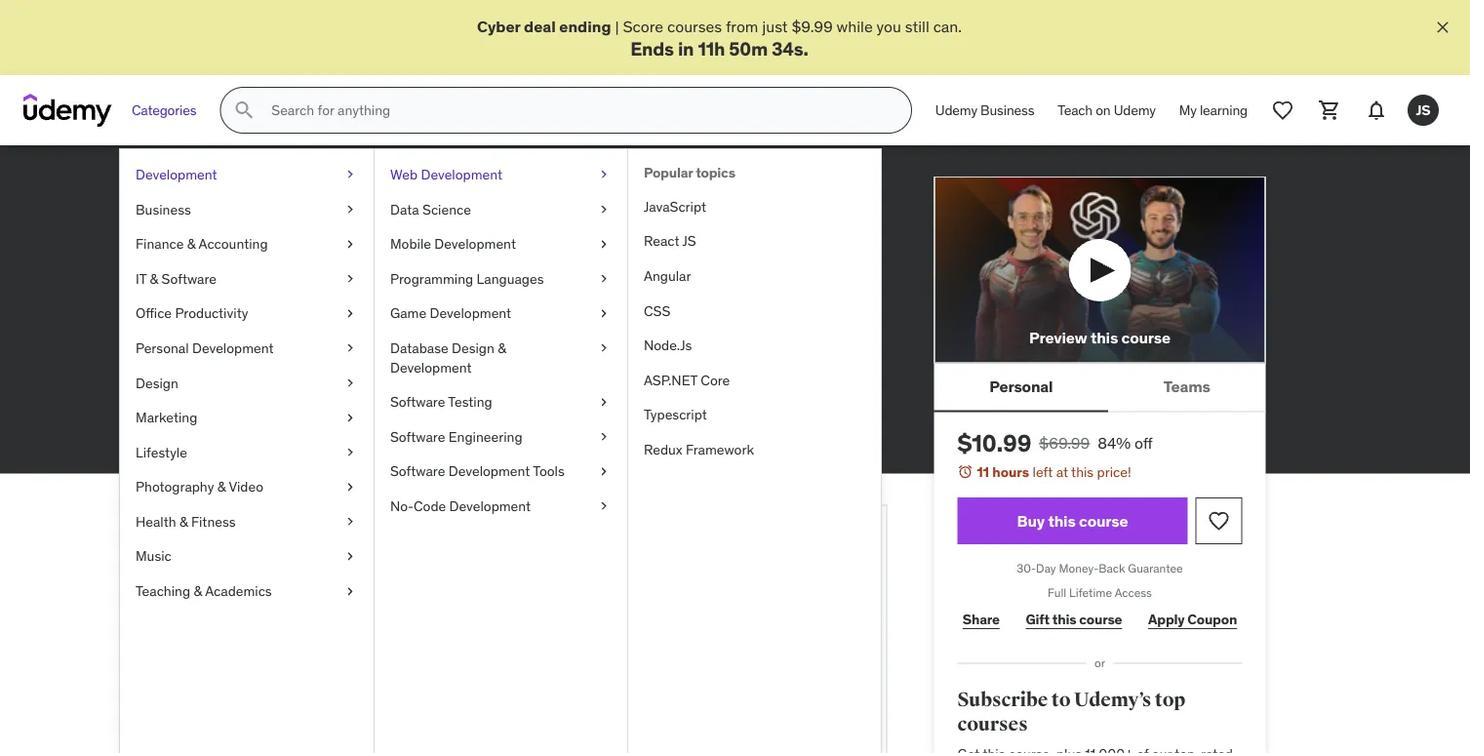 Task type: vqa. For each thing, say whether or not it's contained in the screenshot.
can.
yes



Task type: describe. For each thing, give the bounding box(es) containing it.
productivity up personal development
[[175, 305, 248, 322]]

udemy's
[[1074, 688, 1152, 712]]

1 horizontal spatial tools
[[533, 463, 565, 480]]

last
[[228, 416, 254, 434]]

and down the generate
[[589, 616, 612, 633]]

notifications image
[[1365, 99, 1389, 122]]

& right health
[[179, 513, 188, 530]]

10x
[[537, 293, 565, 316]]

your
[[569, 293, 606, 316]]

javascript
[[644, 198, 706, 215]]

an
[[328, 681, 343, 698]]

benza
[[374, 389, 411, 407]]

1 udemy from the left
[[936, 101, 978, 119]]

mobile
[[390, 235, 431, 253]]

1 vertical spatial office productivity link
[[120, 296, 374, 331]]

core
[[701, 371, 730, 389]]

xsmall image for personal development
[[342, 339, 358, 358]]

subscribe to udemy's top courses
[[958, 688, 1186, 737]]

xsmall image for no-code development
[[596, 497, 612, 516]]

$9.99
[[792, 16, 833, 36]]

xsmall image for it & software
[[342, 269, 358, 288]]

my learning
[[1180, 101, 1248, 119]]

software testing
[[390, 393, 493, 411]]

data science link
[[375, 192, 627, 227]]

0 vertical spatial js
[[1416, 101, 1431, 119]]

ends
[[631, 36, 674, 60]]

this right at
[[1072, 463, 1094, 481]]

game development
[[390, 305, 511, 322]]

$10.99
[[958, 429, 1032, 458]]

software for software engineering
[[390, 428, 445, 445]]

leap
[[465, 389, 494, 407]]

leap year learning link
[[465, 389, 578, 407]]

coupon
[[1188, 611, 1237, 629]]

this for preview
[[1091, 327, 1118, 347]]

& up 25
[[367, 245, 387, 284]]

testing
[[448, 393, 493, 411]]

4 for chatgpt complete guide: learn midjourney, chatgpt 4 & more
[[418, 8, 427, 28]]

targeted
[[717, 643, 770, 660]]

your down fresh
[[650, 616, 676, 633]]

xsmall image for lifestyle
[[342, 443, 358, 462]]

8
[[655, 416, 664, 434]]

development down software development tools link
[[449, 497, 531, 515]]

& right finance
[[187, 235, 196, 253]]

finance
[[136, 235, 184, 253]]

xsmall image for programming languages
[[596, 269, 612, 288]]

development down software engineering link
[[449, 463, 530, 480]]

xsmall image for marketing
[[342, 408, 358, 427]]

this for buy
[[1048, 511, 1076, 531]]

redux framework
[[644, 441, 754, 458]]

& left creativity
[[714, 293, 725, 316]]

0 vertical spatial business
[[981, 101, 1035, 119]]

web development link
[[375, 157, 627, 192]]

content,
[[366, 578, 416, 595]]

creativity
[[709, 578, 765, 595]]

buy this course button
[[958, 498, 1188, 545]]

development down categories dropdown button
[[136, 166, 217, 183]]

1 horizontal spatial office
[[204, 176, 243, 193]]

chatgpt: turn your creativity into paid work, generate fresh ideas, reach new audiences, and scale your projects! productivity: achieve your goals faster with chatgpt, manage your time, prioritize tasks, and create an optimized daily schedule!
[[260, 578, 858, 698]]

wishlist image
[[1271, 99, 1295, 122]]

generated
[[778, 708, 840, 725]]

development up bestseller
[[192, 339, 274, 357]]

daily
[[410, 681, 438, 698]]

typescript
[[644, 406, 707, 424]]

learn for chatgpt complete guide: learn midjourney, chatgpt 4 & more chatgpt plugins + 25 powerful ai tools 10x your productivity & creativity | chatgpt, generative ai, prompt engineering
[[593, 208, 675, 247]]

other office productivity link
[[347, 173, 506, 197]]

achieve
[[339, 643, 388, 660]]

chatgpt, inside marketing: generate targeted content with chatgpt, capitalize on trends, create ads, newsletters, and media campaigns! soft skills: improve your communication, leadership, problem-solving, and social skills with personalized chatgpt feedback!
[[589, 662, 647, 679]]

design inside database design & development
[[452, 339, 495, 357]]

0 horizontal spatial design
[[136, 374, 178, 392]]

students
[[534, 360, 588, 377]]

ratings)
[[428, 360, 474, 377]]

your inside marketing: generate targeted content with chatgpt, capitalize on trends, create ads, newsletters, and media campaigns! soft skills: improve your communication, leadership, problem-solving, and social skills with personalized chatgpt feedback!
[[381, 708, 407, 725]]

popular
[[644, 164, 693, 182]]

shopping cart with 0 items image
[[1318, 99, 1342, 122]]

any
[[656, 727, 678, 745]]

complete for chatgpt complete guide: learn midjourney, chatgpt 4 & more
[[85, 8, 157, 28]]

manage
[[321, 662, 370, 679]]

code
[[414, 497, 446, 515]]

xsmall image for teaching & academics
[[342, 582, 358, 601]]

xsmall image for mobile development
[[596, 235, 612, 254]]

xsmall image for design
[[342, 373, 358, 393]]

julian melanson benza maman , leap year learning
[[274, 389, 578, 407]]

teaching & academics
[[136, 582, 272, 600]]

complete for chatgpt complete guide: learn midjourney, chatgpt 4 & more chatgpt plugins + 25 powerful ai tools 10x your productivity & creativity | chatgpt, generative ai, prompt engineering
[[341, 208, 485, 247]]

react js
[[644, 232, 696, 250]]

marketing: generate targeted content with chatgpt, capitalize on trends, create ads, newsletters, and media campaigns! soft skills: improve your communication, leadership, problem-solving, and social skills with personalized chatgpt feedback!
[[260, 643, 849, 753]]

in
[[678, 36, 694, 60]]

0 horizontal spatial office
[[136, 305, 172, 322]]

your up ideas,
[[680, 578, 706, 595]]

courses inside cyber deal ending | score courses from just $9.99 while you still can. ends in 11h 50m 34s .
[[667, 16, 722, 36]]

marketing:
[[589, 643, 654, 660]]

prompt
[[408, 318, 469, 342]]

30-day money-back guarantee full lifetime access
[[1017, 561, 1183, 600]]

engineering inside chatgpt complete guide: learn midjourney, chatgpt 4 & more chatgpt plugins + 25 powerful ai tools 10x your productivity & creativity | chatgpt, generative ai, prompt engineering
[[474, 318, 574, 342]]

video
[[229, 478, 263, 496]]

30-
[[1017, 561, 1036, 576]]

[cc], french
[[533, 416, 609, 434]]

udemy business
[[936, 101, 1035, 119]]

guide: for chatgpt complete guide: learn midjourney, chatgpt 4 & more
[[161, 8, 209, 28]]

framework
[[686, 441, 754, 458]]

learning
[[1200, 101, 1248, 119]]

ever
[[466, 597, 492, 614]]

0 vertical spatial learn
[[356, 528, 411, 558]]

faster inside chatgpt: create content, synthesize information, and learn faster than ever with effective prompt engineering!
[[397, 597, 432, 614]]

node.js
[[644, 337, 692, 354]]

wishlist image
[[1208, 509, 1231, 533]]

chatgpt: for turn
[[589, 578, 647, 595]]

game
[[390, 305, 427, 322]]

2 horizontal spatial office
[[386, 176, 425, 193]]

ads,
[[817, 662, 842, 679]]

software engineering
[[390, 428, 523, 445]]

0 horizontal spatial business
[[136, 200, 191, 218]]

Search for anything text field
[[268, 94, 888, 127]]

plugins
[[284, 293, 345, 316]]

than
[[435, 597, 462, 614]]

ai inside ai voice tools: easily create ai-generated speech for any use case and even clone your own voice entirely!
[[589, 708, 601, 725]]

xsmall image for data science
[[596, 200, 612, 219]]

apply coupon button
[[1143, 601, 1243, 640]]

and up feedback!
[[436, 727, 459, 745]]

this for gift
[[1053, 611, 1077, 629]]

problem-
[[330, 727, 387, 745]]

1 vertical spatial engineering
[[449, 428, 523, 445]]

xsmall image for office productivity
[[342, 304, 358, 323]]

productivity up science
[[428, 176, 506, 193]]

web development element
[[627, 149, 881, 753]]

personal button
[[934, 363, 1109, 410]]

4 for chatgpt complete guide: learn midjourney, chatgpt 4 & more chatgpt plugins + 25 powerful ai tools 10x your productivity & creativity | chatgpt, generative ai, prompt engineering
[[341, 245, 360, 284]]

science
[[423, 200, 471, 218]]

more for chatgpt complete guide: learn midjourney, chatgpt 4 & more
[[444, 8, 482, 28]]

software development tools link
[[375, 454, 627, 489]]

(22,270
[[377, 360, 425, 377]]

still
[[905, 16, 930, 36]]

your inside ai voice tools: easily create ai-generated speech for any use case and even clone your own voice entirely!
[[833, 727, 859, 745]]

software for software testing
[[390, 393, 445, 411]]

xsmall image for finance & accounting
[[342, 235, 358, 254]]

own
[[589, 746, 614, 753]]

course for preview this course
[[1122, 327, 1171, 347]]

optimized
[[346, 681, 406, 698]]

on inside marketing: generate targeted content with chatgpt, capitalize on trends, create ads, newsletters, and media campaigns! soft skills: improve your communication, leadership, problem-solving, and social skills with personalized chatgpt feedback!
[[711, 662, 726, 679]]

soft
[[260, 708, 286, 725]]

chatgpt, inside chatgpt: turn your creativity into paid work, generate fresh ideas, reach new audiences, and scale your projects! productivity: achieve your goals faster with chatgpt, manage your time, prioritize tasks, and create an optimized daily schedule!
[[260, 662, 318, 679]]

and inside ai voice tools: easily create ai-generated speech for any use case and even clone your own voice entirely!
[[738, 727, 761, 745]]

midjourney, for chatgpt complete guide: learn midjourney, chatgpt 4 & more chatgpt plugins + 25 powerful ai tools 10x your productivity & creativity | chatgpt, generative ai, prompt engineering
[[682, 208, 855, 247]]

tab list containing personal
[[934, 363, 1266, 412]]

& inside database design & development
[[498, 339, 506, 357]]

voice
[[617, 746, 649, 753]]

software for software development tools
[[390, 463, 445, 480]]

price!
[[1097, 463, 1132, 481]]

teams
[[1164, 376, 1211, 397]]

xsmall image for development
[[342, 165, 358, 184]]

teams button
[[1109, 363, 1266, 410]]

voice
[[604, 708, 638, 725]]

from
[[726, 16, 759, 36]]

course language image
[[377, 418, 393, 433]]



Task type: locate. For each thing, give the bounding box(es) containing it.
0 horizontal spatial tools
[[489, 293, 533, 316]]

xsmall image
[[596, 165, 612, 184], [342, 200, 358, 219], [342, 235, 358, 254], [596, 235, 612, 254], [342, 269, 358, 288], [596, 269, 612, 288], [342, 304, 358, 323], [596, 304, 612, 323], [342, 339, 358, 358], [342, 373, 358, 393], [342, 408, 358, 427], [342, 478, 358, 497], [596, 497, 612, 516], [342, 512, 358, 532], [342, 547, 358, 566], [229, 577, 244, 596]]

0 vertical spatial personal
[[136, 339, 189, 357]]

0 horizontal spatial learn
[[212, 8, 254, 28]]

1 vertical spatial create
[[286, 681, 325, 698]]

course for gift this course
[[1080, 611, 1123, 629]]

4 up +
[[341, 245, 360, 284]]

photography
[[136, 478, 214, 496]]

xsmall image for software engineering
[[596, 427, 612, 446]]

and down ai-
[[738, 727, 761, 745]]

course down lifetime
[[1080, 611, 1123, 629]]

0 vertical spatial more
[[444, 8, 482, 28]]

0 horizontal spatial create
[[286, 681, 325, 698]]

xsmall image down 11/2023
[[342, 443, 358, 462]]

0 vertical spatial ai
[[469, 293, 486, 316]]

projects!
[[679, 616, 733, 633]]

office productivity up personal development
[[136, 305, 248, 322]]

left
[[1033, 463, 1053, 481]]

1 vertical spatial courses
[[958, 713, 1028, 737]]

music
[[136, 548, 172, 565]]

xsmall image for business
[[342, 200, 358, 219]]

0 horizontal spatial complete
[[85, 8, 157, 28]]

0 vertical spatial office productivity
[[204, 176, 324, 193]]

guide: inside chatgpt complete guide: learn midjourney, chatgpt 4 & more chatgpt plugins + 25 powerful ai tools 10x your productivity & creativity | chatgpt, generative ai, prompt engineering
[[491, 208, 587, 247]]

1 chatgpt: from the left
[[260, 578, 318, 595]]

no-
[[390, 497, 414, 515]]

generative
[[287, 318, 378, 342]]

xsmall image inside development link
[[342, 165, 358, 184]]

chatgpt inside marketing: generate targeted content with chatgpt, capitalize on trends, create ads, newsletters, and media campaigns! soft skills: improve your communication, leadership, problem-solving, and social skills with personalized chatgpt feedback!
[[370, 746, 425, 753]]

1 vertical spatial business
[[136, 200, 191, 218]]

categories button
[[120, 87, 208, 134]]

& up 134,669
[[498, 339, 506, 357]]

& left the video
[[217, 478, 226, 496]]

accounting
[[199, 235, 268, 253]]

engineering
[[474, 318, 574, 342], [449, 428, 523, 445]]

1 vertical spatial tools
[[533, 463, 565, 480]]

personal for personal development
[[136, 339, 189, 357]]

angular
[[644, 267, 691, 285]]

categories
[[132, 101, 196, 119]]

learn for chatgpt complete guide: learn midjourney, chatgpt 4 & more
[[212, 8, 254, 28]]

4 inside chatgpt complete guide: learn midjourney, chatgpt 4 & more chatgpt plugins + 25 powerful ai tools 10x your productivity & creativity | chatgpt, generative ai, prompt engineering
[[341, 245, 360, 284]]

health
[[136, 513, 176, 530]]

0 vertical spatial |
[[615, 16, 619, 36]]

1 horizontal spatial |
[[813, 293, 818, 316]]

full
[[1048, 585, 1067, 600]]

with down leadership,
[[260, 746, 286, 753]]

learn up submit search image on the top of page
[[212, 8, 254, 28]]

2 english from the left
[[484, 416, 529, 434]]

xsmall image for software testing
[[596, 393, 612, 412]]

1 vertical spatial midjourney,
[[682, 208, 855, 247]]

1 horizontal spatial udemy
[[1114, 101, 1156, 119]]

share button
[[958, 601, 1005, 640]]

english down julian melanson benza maman , leap year learning
[[400, 416, 445, 434]]

it & software link
[[120, 261, 374, 296]]

1 vertical spatial office productivity
[[136, 305, 248, 322]]

1 horizontal spatial design
[[452, 339, 495, 357]]

photography & video link
[[120, 470, 374, 505]]

xsmall image inside music link
[[342, 547, 358, 566]]

course up back
[[1079, 511, 1128, 531]]

,
[[459, 389, 462, 407], [649, 416, 652, 434]]

tasks,
[[493, 662, 529, 679]]

your right clone on the bottom of the page
[[833, 727, 859, 745]]

your up time,
[[391, 643, 417, 660]]

xsmall image for database design & development
[[596, 339, 612, 358]]

chatgpt, down productivity:
[[260, 662, 318, 679]]

0 vertical spatial course
[[1122, 327, 1171, 347]]

& right teaching
[[194, 582, 202, 600]]

your up solving,
[[381, 708, 407, 725]]

xsmall image for health & fitness
[[342, 512, 358, 532]]

xsmall image inside lifestyle link
[[342, 443, 358, 462]]

0 horizontal spatial personal
[[136, 339, 189, 357]]

xsmall image inside programming languages link
[[596, 269, 612, 288]]

engineering down "10x"
[[474, 318, 574, 342]]

english for english [cc], french [auto] , 8 more
[[484, 416, 529, 434]]

0 horizontal spatial |
[[615, 16, 619, 36]]

xsmall image inside software development tools link
[[596, 462, 612, 481]]

redux framework link
[[628, 432, 881, 467]]

xsmall image inside design link
[[342, 373, 358, 393]]

learning
[[526, 389, 578, 407]]

xsmall image left javascript
[[596, 200, 612, 219]]

1 vertical spatial 4
[[341, 245, 360, 284]]

chatgpt,
[[204, 318, 283, 342], [260, 662, 318, 679], [589, 662, 647, 679]]

xsmall image for web development
[[596, 165, 612, 184]]

xsmall image inside photography & video link
[[342, 478, 358, 497]]

tools down the languages at left top
[[489, 293, 533, 316]]

0 vertical spatial ,
[[459, 389, 462, 407]]

this right 'gift'
[[1053, 611, 1077, 629]]

courses down subscribe
[[958, 713, 1028, 737]]

and down capitalize
[[666, 681, 689, 698]]

xsmall image for game development
[[596, 304, 612, 323]]

learn
[[356, 528, 411, 558], [363, 597, 393, 614]]

tools inside chatgpt complete guide: learn midjourney, chatgpt 4 & more chatgpt plugins + 25 powerful ai tools 10x your productivity & creativity | chatgpt, generative ai, prompt engineering
[[489, 293, 533, 316]]

xsmall image for photography & video
[[342, 478, 358, 497]]

office productivity link up personal development
[[120, 296, 374, 331]]

js
[[1416, 101, 1431, 119], [682, 232, 696, 250]]

xsmall image inside the "teaching & academics" link
[[342, 582, 358, 601]]

preview this course button
[[934, 177, 1266, 363]]

javascript link
[[628, 189, 881, 224]]

learn down content,
[[363, 597, 393, 614]]

1 vertical spatial ai
[[589, 708, 601, 725]]

guide: up the languages at left top
[[491, 208, 587, 247]]

development up programming languages at the top of the page
[[435, 235, 516, 253]]

create up skills:
[[286, 681, 325, 698]]

guide: up categories
[[161, 8, 209, 28]]

xsmall image inside health & fitness link
[[342, 512, 358, 532]]

0 horizontal spatial english
[[400, 416, 445, 434]]

create inside marketing: generate targeted content with chatgpt, capitalize on trends, create ads, newsletters, and media campaigns! soft skills: improve your communication, leadership, problem-solving, and social skills with personalized chatgpt feedback!
[[775, 662, 814, 679]]

xsmall image up prompt
[[342, 582, 358, 601]]

more
[[667, 416, 699, 434]]

redux
[[644, 441, 683, 458]]

1 horizontal spatial js
[[1416, 101, 1431, 119]]

courses up in
[[667, 16, 722, 36]]

more left deal
[[444, 8, 482, 28]]

1 vertical spatial course
[[1079, 511, 1128, 531]]

1 vertical spatial guide:
[[491, 208, 587, 247]]

chatgpt: inside chatgpt: turn your creativity into paid work, generate fresh ideas, reach new audiences, and scale your projects! productivity: achieve your goals faster with chatgpt, manage your time, prioritize tasks, and create an optimized daily schedule!
[[589, 578, 647, 595]]

xsmall image inside database design & development link
[[596, 339, 612, 358]]

design up marketing
[[136, 374, 178, 392]]

with up ads,
[[823, 643, 849, 660]]

8 more button
[[655, 416, 699, 435]]

office down it
[[136, 305, 172, 322]]

xsmall image left web
[[342, 165, 358, 184]]

xsmall image inside office productivity link
[[342, 304, 358, 323]]

1 horizontal spatial midjourney,
[[682, 208, 855, 247]]

0 horizontal spatial ,
[[459, 389, 462, 407]]

xsmall image inside personal development link
[[342, 339, 358, 358]]

fitness
[[191, 513, 236, 530]]

your up optimized
[[374, 662, 400, 679]]

0 vertical spatial design
[[452, 339, 495, 357]]

2 chatgpt: from the left
[[589, 578, 647, 595]]

trends,
[[729, 662, 772, 679]]

1 vertical spatial personal
[[990, 376, 1053, 397]]

can.
[[933, 16, 962, 36]]

0 horizontal spatial midjourney,
[[257, 8, 345, 28]]

ai-
[[759, 708, 778, 725]]

create up case at the bottom of the page
[[718, 708, 756, 725]]

business
[[981, 101, 1035, 119], [136, 200, 191, 218]]

entirely!
[[653, 746, 702, 753]]

development up science
[[421, 166, 503, 183]]

0 horizontal spatial guide:
[[161, 8, 209, 28]]

benza maman link
[[374, 389, 459, 407]]

0 vertical spatial faster
[[397, 597, 432, 614]]

1 horizontal spatial complete
[[341, 208, 485, 247]]

julian
[[274, 389, 307, 407]]

0 horizontal spatial courses
[[667, 16, 722, 36]]

1 vertical spatial complete
[[341, 208, 485, 247]]

learn down 'no-'
[[356, 528, 411, 558]]

chatgpt: up information,
[[260, 578, 318, 595]]

faster up engineering!
[[397, 597, 432, 614]]

office productivity up finance & accounting link
[[204, 176, 324, 193]]

0 vertical spatial courses
[[667, 16, 722, 36]]

1 horizontal spatial guide:
[[491, 208, 587, 247]]

personal down preview
[[990, 376, 1053, 397]]

0 vertical spatial complete
[[85, 8, 157, 28]]

udemy down can.
[[936, 101, 978, 119]]

xsmall image inside finance & accounting link
[[342, 235, 358, 254]]

and inside chatgpt: create content, synthesize information, and learn faster than ever with effective prompt engineering!
[[337, 597, 360, 614]]

xsmall image for music
[[342, 547, 358, 566]]

course up teams
[[1122, 327, 1171, 347]]

| right creativity
[[813, 293, 818, 316]]

my
[[1180, 101, 1197, 119]]

other
[[347, 176, 384, 193]]

chatgpt, inside chatgpt complete guide: learn midjourney, chatgpt 4 & more chatgpt plugins + 25 powerful ai tools 10x your productivity & creativity | chatgpt, generative ai, prompt engineering
[[204, 318, 283, 342]]

learn inside chatgpt: create content, synthesize information, and learn faster than ever with effective prompt engineering!
[[363, 597, 393, 614]]

english for english
[[400, 416, 445, 434]]

udemy image
[[23, 94, 112, 127]]

2 vertical spatial course
[[1080, 611, 1123, 629]]

xsmall image inside no-code development link
[[596, 497, 612, 516]]

1 vertical spatial |
[[813, 293, 818, 316]]

synthesize
[[419, 578, 484, 595]]

this inside 'button'
[[1091, 327, 1118, 347]]

1 horizontal spatial personal
[[990, 376, 1053, 397]]

1 english from the left
[[400, 416, 445, 434]]

create inside ai voice tools: easily create ai-generated speech for any use case and even clone your own voice entirely!
[[718, 708, 756, 725]]

0 vertical spatial engineering
[[474, 318, 574, 342]]

complete
[[85, 8, 157, 28], [341, 208, 485, 247]]

xsmall image inside game development link
[[596, 304, 612, 323]]

business left teach
[[981, 101, 1035, 119]]

1 vertical spatial more
[[394, 245, 469, 284]]

case
[[706, 727, 735, 745]]

lifestyle
[[136, 443, 187, 461]]

1 vertical spatial learn
[[593, 208, 675, 247]]

xsmall image down english [cc], french [auto] , 8 more
[[596, 462, 612, 481]]

development inside database design & development
[[390, 358, 472, 376]]

create
[[321, 578, 362, 595]]

with inside chatgpt: create content, synthesize information, and learn faster than ever with effective prompt engineering!
[[495, 597, 521, 614]]

office up the data
[[386, 176, 425, 193]]

with up 'tasks,'
[[495, 643, 521, 660]]

database design & development
[[390, 339, 506, 376]]

apply
[[1149, 611, 1185, 629]]

udemy left my
[[1114, 101, 1156, 119]]

personal development link
[[120, 331, 374, 366]]

faster inside chatgpt: turn your creativity into paid work, generate fresh ideas, reach new audiences, and scale your projects! productivity: achieve your goals faster with chatgpt, manage your time, prioritize tasks, and create an optimized daily schedule!
[[456, 643, 492, 660]]

more for chatgpt complete guide: learn midjourney, chatgpt 4 & more chatgpt plugins + 25 powerful ai tools 10x your productivity & creativity | chatgpt, generative ai, prompt engineering
[[394, 245, 469, 284]]

2 udemy from the left
[[1114, 101, 1156, 119]]

chatgpt: for create
[[260, 578, 318, 595]]

just
[[762, 16, 788, 36]]

chatgpt, up bestseller
[[204, 318, 283, 342]]

productivity down angular
[[610, 293, 710, 316]]

| inside chatgpt complete guide: learn midjourney, chatgpt 4 & more chatgpt plugins + 25 powerful ai tools 10x your productivity & creativity | chatgpt, generative ai, prompt engineering
[[813, 293, 818, 316]]

1 horizontal spatial chatgpt:
[[589, 578, 647, 595]]

0 vertical spatial learn
[[212, 8, 254, 28]]

1 vertical spatial design
[[136, 374, 178, 392]]

engineering up software development tools
[[449, 428, 523, 445]]

0 horizontal spatial udemy
[[936, 101, 978, 119]]

share
[[963, 611, 1000, 629]]

ai inside chatgpt complete guide: learn midjourney, chatgpt 4 & more chatgpt plugins + 25 powerful ai tools 10x your productivity & creativity | chatgpt, generative ai, prompt engineering
[[469, 293, 486, 316]]

it
[[136, 270, 147, 287]]

and down create
[[337, 597, 360, 614]]

xsmall image inside business link
[[342, 200, 358, 219]]

personal up marketing
[[136, 339, 189, 357]]

1 vertical spatial on
[[711, 662, 726, 679]]

xsmall image down your
[[596, 339, 612, 358]]

into
[[768, 578, 792, 595]]

cyber deal ending | score courses from just $9.99 while you still can. ends in 11h 50m 34s .
[[477, 16, 962, 60]]

tools down [cc], french
[[533, 463, 565, 480]]

buy
[[1017, 511, 1045, 531]]

learn inside chatgpt complete guide: learn midjourney, chatgpt 4 & more chatgpt plugins + 25 powerful ai tools 10x your productivity & creativity | chatgpt, generative ai, prompt engineering
[[593, 208, 675, 247]]

ai up speech
[[589, 708, 601, 725]]

0 horizontal spatial on
[[711, 662, 726, 679]]

xsmall image inside software engineering link
[[596, 427, 612, 446]]

submit search image
[[233, 99, 256, 122]]

personal inside button
[[990, 376, 1053, 397]]

1 vertical spatial faster
[[456, 643, 492, 660]]

js inside web development element
[[682, 232, 696, 250]]

teach on udemy
[[1058, 101, 1156, 119]]

subscribe
[[958, 688, 1048, 712]]

create down content
[[775, 662, 814, 679]]

css
[[644, 302, 671, 319]]

11
[[977, 463, 990, 481]]

0 vertical spatial on
[[1096, 101, 1111, 119]]

or
[[1095, 656, 1106, 671]]

1 horizontal spatial ai
[[589, 708, 601, 725]]

and up soft
[[260, 681, 283, 698]]

tab list
[[934, 363, 1266, 412]]

0 vertical spatial tools
[[489, 293, 533, 316]]

0 vertical spatial create
[[775, 662, 814, 679]]

2 vertical spatial create
[[718, 708, 756, 725]]

design
[[452, 339, 495, 357], [136, 374, 178, 392]]

1 horizontal spatial 4
[[418, 8, 427, 28]]

money-
[[1059, 561, 1099, 576]]

xsmall image
[[342, 165, 358, 184], [596, 200, 612, 219], [596, 339, 612, 358], [596, 393, 612, 412], [596, 427, 612, 446], [342, 443, 358, 462], [596, 462, 612, 481], [342, 582, 358, 601]]

complete inside chatgpt complete guide: learn midjourney, chatgpt 4 & more chatgpt plugins + 25 powerful ai tools 10x your productivity & creativity | chatgpt, generative ai, prompt engineering
[[341, 208, 485, 247]]

, left 8
[[649, 416, 652, 434]]

closed captions image
[[461, 417, 477, 433]]

1 horizontal spatial faster
[[456, 643, 492, 660]]

0 horizontal spatial chatgpt:
[[260, 578, 318, 595]]

2 horizontal spatial create
[[775, 662, 814, 679]]

lifestyle link
[[120, 435, 374, 470]]

0 horizontal spatial ai
[[469, 293, 486, 316]]

day
[[1036, 561, 1056, 576]]

chatgpt: inside chatgpt: create content, synthesize information, and learn faster than ever with effective prompt engineering!
[[260, 578, 318, 595]]

guide: for chatgpt complete guide: learn midjourney, chatgpt 4 & more chatgpt plugins + 25 powerful ai tools 10x your productivity & creativity | chatgpt, generative ai, prompt engineering
[[491, 208, 587, 247]]

programming
[[390, 270, 473, 287]]

1 horizontal spatial business
[[981, 101, 1035, 119]]

course inside button
[[1079, 511, 1128, 531]]

0 horizontal spatial js
[[682, 232, 696, 250]]

gift this course
[[1026, 611, 1123, 629]]

learn up angular
[[593, 208, 675, 247]]

1 horizontal spatial learn
[[593, 208, 675, 247]]

react js link
[[628, 224, 881, 259]]

midjourney, for chatgpt complete guide: learn midjourney, chatgpt 4 & more
[[257, 8, 345, 28]]

english down "year"
[[484, 416, 529, 434]]

0 horizontal spatial faster
[[397, 597, 432, 614]]

web
[[390, 166, 418, 183]]

1 vertical spatial learn
[[363, 597, 393, 614]]

| inside cyber deal ending | score courses from just $9.99 while you still can. ends in 11h 50m 34s .
[[615, 16, 619, 36]]

productivity up finance & accounting link
[[246, 176, 324, 193]]

health & fitness
[[136, 513, 236, 530]]

alarm image
[[958, 464, 973, 480]]

programming languages link
[[375, 261, 627, 296]]

capitalize
[[650, 662, 708, 679]]

easily
[[679, 708, 714, 725]]

1 vertical spatial ,
[[649, 416, 652, 434]]

on up media
[[711, 662, 726, 679]]

faster up prioritize
[[456, 643, 492, 660]]

course for buy this course
[[1079, 511, 1128, 531]]

xsmall image inside marketing link
[[342, 408, 358, 427]]

more up 'powerful'
[[394, 245, 469, 284]]

this inside button
[[1048, 511, 1076, 531]]

deal
[[524, 16, 556, 36]]

udemy business link
[[924, 87, 1046, 134]]

1 horizontal spatial on
[[1096, 101, 1111, 119]]

teaching & academics link
[[120, 574, 374, 609]]

1 vertical spatial js
[[682, 232, 696, 250]]

popular topics
[[644, 164, 736, 182]]

4 left cyber
[[418, 8, 427, 28]]

software engineering link
[[375, 420, 627, 454]]

business link
[[120, 192, 374, 227]]

xsmall image inside mobile development link
[[596, 235, 612, 254]]

0 horizontal spatial 4
[[341, 245, 360, 284]]

development down programming languages at the top of the page
[[430, 305, 511, 322]]

design up 'ratings)'
[[452, 339, 495, 357]]

& right it
[[150, 270, 158, 287]]

chatgpt: create content, synthesize information, and learn faster than ever with effective prompt engineering!
[[260, 578, 521, 633]]

lifetime
[[1070, 585, 1112, 600]]

office productivity link up finance & accounting link
[[204, 173, 324, 197]]

courses inside subscribe to udemy's top courses
[[958, 713, 1028, 737]]

xsmall image inside data science link
[[596, 200, 612, 219]]

teaching
[[136, 582, 190, 600]]

productivity inside chatgpt complete guide: learn midjourney, chatgpt 4 & more chatgpt plugins + 25 powerful ai tools 10x your productivity & creativity | chatgpt, generative ai, prompt engineering
[[610, 293, 710, 316]]

personal for personal
[[990, 376, 1053, 397]]

this right preview
[[1091, 327, 1118, 347]]

0 vertical spatial midjourney,
[[257, 8, 345, 28]]

0 vertical spatial 4
[[418, 8, 427, 28]]

newsletters,
[[589, 681, 663, 698]]

1 horizontal spatial courses
[[958, 713, 1028, 737]]

course inside 'button'
[[1122, 327, 1171, 347]]

ai down programming languages at the top of the page
[[469, 293, 486, 316]]

& left cyber
[[431, 8, 441, 28]]

communication,
[[410, 708, 508, 725]]

| left 'score'
[[615, 16, 619, 36]]

development down database
[[390, 358, 472, 376]]

with inside chatgpt: turn your creativity into paid work, generate fresh ideas, reach new audiences, and scale your projects! productivity: achieve your goals faster with chatgpt, manage your time, prioritize tasks, and create an optimized daily schedule!
[[495, 643, 521, 660]]

business up finance
[[136, 200, 191, 218]]

xsmall image inside software testing link
[[596, 393, 612, 412]]

11 hours left at this price!
[[977, 463, 1132, 481]]

, left leap
[[459, 389, 462, 407]]

xsmall image up english [cc], french [auto] , 8 more
[[596, 393, 612, 412]]

off
[[1135, 433, 1153, 453]]

xsmall image inside web development link
[[596, 165, 612, 184]]

gift
[[1026, 611, 1050, 629]]

preview this course
[[1029, 327, 1171, 347]]

0 vertical spatial office productivity link
[[204, 173, 324, 197]]

close image
[[1433, 18, 1453, 37]]

more inside chatgpt complete guide: learn midjourney, chatgpt 4 & more chatgpt plugins + 25 powerful ai tools 10x your productivity & creativity | chatgpt, generative ai, prompt engineering
[[394, 245, 469, 284]]

0 vertical spatial guide:
[[161, 8, 209, 28]]

xsmall image for software development tools
[[596, 462, 612, 481]]

1 horizontal spatial create
[[718, 708, 756, 725]]

time,
[[403, 662, 433, 679]]

chatgpt: up the generate
[[589, 578, 647, 595]]

xsmall image inside it & software link
[[342, 269, 358, 288]]

(22,270 ratings) link
[[282, 359, 474, 381]]

on right teach
[[1096, 101, 1111, 119]]

midjourney, inside chatgpt complete guide: learn midjourney, chatgpt 4 & more chatgpt plugins + 25 powerful ai tools 10x your productivity & creativity | chatgpt, generative ai, prompt engineering
[[682, 208, 855, 247]]

ai,
[[382, 318, 403, 342]]

xsmall image left [auto]
[[596, 427, 612, 446]]

feedback!
[[429, 746, 489, 753]]

ending
[[559, 16, 611, 36]]

1 horizontal spatial ,
[[649, 416, 652, 434]]

this right buy
[[1048, 511, 1076, 531]]

office up the accounting
[[204, 176, 243, 193]]

1 horizontal spatial english
[[484, 416, 529, 434]]

js right react
[[682, 232, 696, 250]]

scale
[[615, 616, 647, 633]]

create inside chatgpt: turn your creativity into paid work, generate fresh ideas, reach new audiences, and scale your projects! productivity: achieve your goals faster with chatgpt, manage your time, prioritize tasks, and create an optimized daily schedule!
[[286, 681, 325, 698]]



